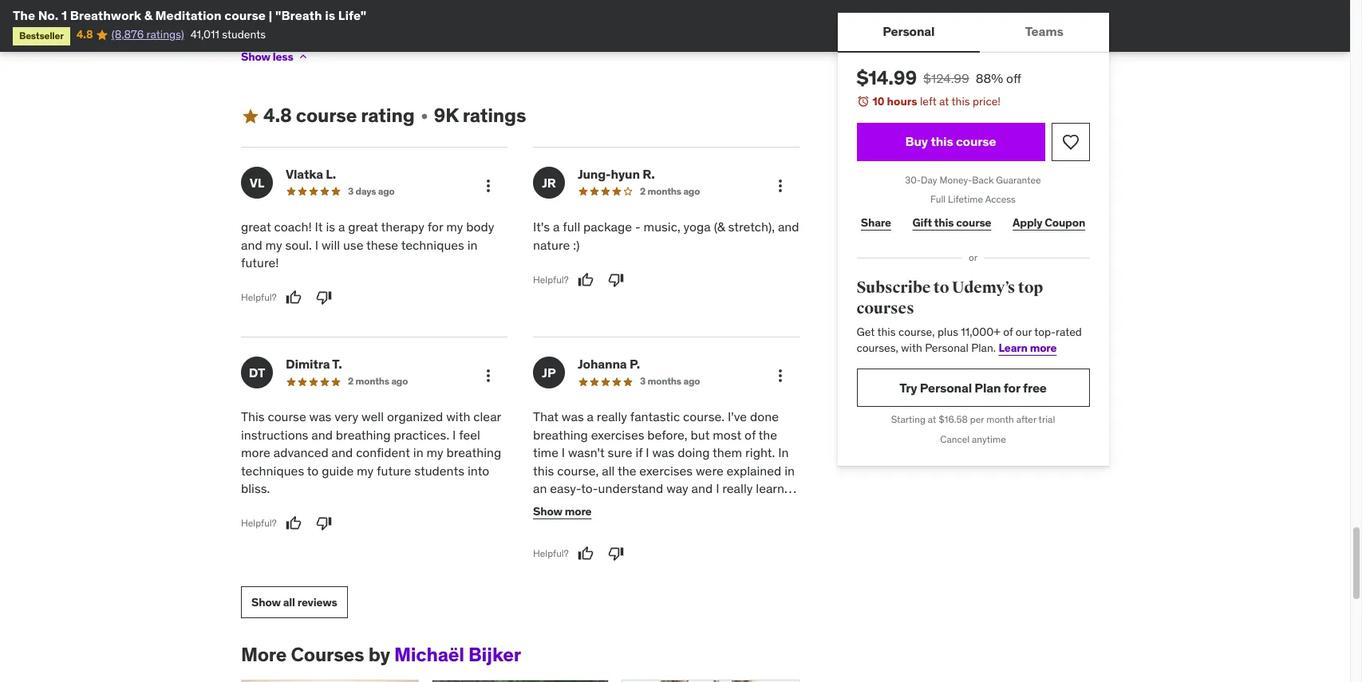 Task type: describe. For each thing, give the bounding box(es) containing it.
rating
[[361, 103, 415, 128]]

helpful? for great coach! it is a great therapy for my body and my soul. i will use these techniques in future!
[[241, 291, 277, 303]]

teams
[[1026, 23, 1065, 39]]

course up the l.
[[296, 103, 357, 128]]

to-
[[581, 481, 599, 497]]

students inside this course was very well organized with clear instructions and breathing practices. i feel more advanced and confident in my breathing techniques to guide my future students into bliss.
[[415, 463, 465, 479]]

9k ratings
[[434, 103, 526, 128]]

top
[[1019, 278, 1044, 298]]

month
[[987, 414, 1015, 426]]

breathing up pranayama
[[533, 516, 588, 532]]

plus
[[939, 325, 959, 340]]

course left the |
[[225, 7, 266, 23]]

show all reviews button
[[241, 587, 348, 619]]

i up daily in the bottom left of the page
[[651, 516, 654, 532]]

this for gift
[[935, 215, 955, 230]]

organized
[[387, 409, 443, 425]]

course, inside that was a really fantastic course.  i've done breathing exercises before, but most of the time i wasn't sure if i was doing them right. in this course, all the exercises were explained in an easy-to-understand way and i really learned a lot and experienced the positive effect of the breathing exercises. i will now include pranayama in my daily morning routine in addition to asanas.
[[558, 463, 599, 479]]

and down easy-
[[561, 499, 582, 514]]

my down practices.
[[427, 445, 444, 461]]

done
[[751, 409, 779, 425]]

mark review by dimitra t. as helpful image
[[286, 516, 301, 532]]

p.
[[630, 356, 640, 372]]

this for get
[[878, 325, 897, 340]]

4.8 course rating
[[263, 103, 415, 128]]

exercises.
[[591, 516, 648, 532]]

2 great from the left
[[348, 219, 378, 235]]

in right routine
[[756, 534, 766, 550]]

right.
[[746, 445, 776, 461]]

teams button
[[981, 13, 1110, 51]]

share
[[862, 215, 892, 230]]

2 vertical spatial personal
[[921, 380, 973, 396]]

and up 'guide' at bottom
[[332, 445, 353, 461]]

show for show all reviews
[[252, 596, 281, 610]]

show more button
[[533, 496, 592, 528]]

(&
[[714, 219, 726, 235]]

show for show less
[[241, 50, 270, 64]]

more
[[241, 643, 287, 668]]

2 months ago for dimitra t.
[[348, 376, 408, 388]]

this inside that was a really fantastic course.  i've done breathing exercises before, but most of the time i wasn't sure if i was doing them right. in this course, all the exercises were explained in an easy-to-understand way and i really learned a lot and experienced the positive effect of the breathing exercises. i will now include pranayama in my daily morning routine in addition to asanas.
[[533, 463, 554, 479]]

subscribe to udemy's top courses
[[858, 278, 1044, 318]]

9k
[[434, 103, 459, 128]]

will inside that was a really fantastic course.  i've done breathing exercises before, but most of the time i wasn't sure if i was doing them right. in this course, all the exercises were explained in an easy-to-understand way and i really learned a lot and experienced the positive effect of the breathing exercises. i will now include pranayama in my daily morning routine in addition to asanas.
[[657, 516, 676, 532]]

soul.
[[286, 237, 312, 253]]

techniques inside this course was very well organized with clear instructions and breathing practices. i feel more advanced and confident in my breathing techniques to guide my future students into bliss.
[[241, 463, 304, 479]]

course inside this course was very well organized with clear instructions and breathing practices. i feel more advanced and confident in my breathing techniques to guide my future students into bliss.
[[268, 409, 306, 425]]

after
[[1017, 414, 1038, 426]]

morning
[[662, 534, 709, 550]]

i right if
[[646, 445, 650, 461]]

and up advanced
[[312, 427, 333, 443]]

doing
[[678, 445, 710, 461]]

ago for organized
[[392, 376, 408, 388]]

helpful? for it's a full package - music, yoga (& stretch), and nature :)
[[533, 274, 569, 286]]

10
[[874, 94, 885, 109]]

positive
[[680, 499, 725, 514]]

$14.99 $124.99 88% off
[[858, 65, 1022, 90]]

bijker
[[469, 643, 521, 668]]

apply coupon
[[1014, 215, 1086, 230]]

3 months ago
[[640, 376, 700, 388]]

with inside get this course, plus 11,000+ of our top-rated courses, with personal plan.
[[902, 341, 923, 355]]

daily
[[632, 534, 659, 550]]

0 vertical spatial really
[[597, 409, 628, 425]]

the up understand
[[618, 463, 637, 479]]

"breath
[[275, 7, 322, 23]]

ago for music,
[[684, 185, 700, 197]]

more courses by michaël bijker
[[241, 643, 521, 668]]

show for show more
[[533, 505, 563, 519]]

use
[[343, 237, 364, 253]]

41,011
[[191, 27, 219, 42]]

udemy's
[[953, 278, 1016, 298]]

to inside subscribe to udemy's top courses
[[934, 278, 950, 298]]

starting at $16.58 per month after trial cancel anytime
[[892, 414, 1056, 446]]

it's a full package - music, yoga (& stretch), and nature :)
[[533, 219, 800, 253]]

michaël
[[394, 643, 465, 668]]

and inside great coach! it is a great therapy for my body and my soul. i will use these techniques in future!
[[241, 237, 262, 253]]

1 horizontal spatial xsmall image
[[418, 110, 431, 123]]

is inside great coach! it is a great therapy for my body and my soul. i will use these techniques in future!
[[326, 219, 335, 235]]

1 horizontal spatial for
[[1005, 380, 1021, 396]]

plan
[[976, 380, 1002, 396]]

additional actions for review by vlatka l. image
[[479, 177, 498, 196]]

additional actions for review by dimitra t. image
[[479, 367, 498, 386]]

very
[[335, 409, 359, 425]]

jung-
[[578, 166, 611, 182]]

jr
[[542, 175, 556, 191]]

course.
[[684, 409, 725, 425]]

of inside get this course, plus 11,000+ of our top-rated courses, with personal plan.
[[1004, 325, 1014, 340]]

them
[[713, 445, 743, 461]]

instructions
[[241, 427, 309, 443]]

breathing down 'that' on the left bottom of page
[[533, 427, 588, 443]]

:)
[[573, 237, 580, 253]]

gift this course link
[[909, 207, 997, 239]]

clear
[[474, 409, 501, 425]]

show more
[[533, 505, 592, 519]]

vl
[[250, 175, 264, 191]]

johanna
[[578, 356, 627, 372]]

cancel
[[941, 434, 971, 446]]

my inside that was a really fantastic course.  i've done breathing exercises before, but most of the time i wasn't sure if i was doing them right. in this course, all the exercises were explained in an easy-to-understand way and i really learned a lot and experienced the positive effect of the breathing exercises. i will now include pranayama in my daily morning routine in addition to asanas.
[[612, 534, 629, 550]]

(8,876 ratings)
[[112, 27, 184, 42]]

fantastic
[[631, 409, 680, 425]]

starting
[[892, 414, 927, 426]]

this course was very well organized with clear instructions and breathing practices. i feel more advanced and confident in my breathing techniques to guide my future students into bliss.
[[241, 409, 502, 497]]

buy
[[906, 133, 929, 149]]

meditation
[[155, 7, 222, 23]]

more for learn more
[[1031, 341, 1058, 355]]

4.8 for 4.8 course rating
[[263, 103, 292, 128]]

courses,
[[858, 341, 899, 355]]

-
[[636, 219, 641, 235]]

now
[[679, 516, 703, 532]]

hyun
[[611, 166, 640, 182]]

learned
[[756, 481, 799, 497]]

0 vertical spatial is
[[325, 7, 336, 23]]

with inside this course was very well organized with clear instructions and breathing practices. i feel more advanced and confident in my breathing techniques to guide my future students into bliss.
[[446, 409, 471, 425]]

3 for vlatka l.
[[348, 185, 354, 197]]

to inside this course was very well organized with clear instructions and breathing practices. i feel more advanced and confident in my breathing techniques to guide my future students into bliss.
[[307, 463, 319, 479]]

i inside this course was very well organized with clear instructions and breathing practices. i feel more advanced and confident in my breathing techniques to guide my future students into bliss.
[[453, 427, 456, 443]]

i down were
[[716, 481, 720, 497]]

and inside it's a full package - music, yoga (& stretch), and nature :)
[[778, 219, 800, 235]]

0 vertical spatial exercises
[[591, 427, 645, 443]]

yoga
[[684, 219, 711, 235]]

gift this course
[[913, 215, 992, 230]]

were
[[696, 463, 724, 479]]

michaël bijker link
[[394, 643, 521, 668]]

10 hours left at this price!
[[874, 94, 1002, 109]]

jp
[[542, 365, 556, 381]]

$16.58
[[940, 414, 969, 426]]

it
[[315, 219, 323, 235]]

ratings)
[[147, 27, 184, 42]]

11,000+
[[962, 325, 1002, 340]]

bliss.
[[241, 481, 270, 497]]

way
[[667, 481, 689, 497]]

my left body
[[446, 219, 463, 235]]

3 days ago
[[348, 185, 395, 197]]

courses
[[858, 298, 915, 318]]

was inside this course was very well organized with clear instructions and breathing practices. i feel more advanced and confident in my breathing techniques to guide my future students into bliss.
[[309, 409, 332, 425]]

lifetime
[[949, 194, 984, 206]]

in inside great coach! it is a great therapy for my body and my soul. i will use these techniques in future!
[[468, 237, 478, 253]]

1 horizontal spatial was
[[562, 409, 584, 425]]

back
[[973, 174, 995, 186]]

months for dimitra t.
[[356, 376, 390, 388]]

1 vertical spatial exercises
[[640, 463, 693, 479]]



Task type: locate. For each thing, give the bounding box(es) containing it.
0 horizontal spatial all
[[283, 596, 295, 610]]

xsmall image inside show less button
[[297, 51, 309, 63]]

in down practices.
[[413, 445, 424, 461]]

helpful?
[[533, 274, 569, 286], [241, 291, 277, 303], [241, 517, 277, 529], [533, 548, 569, 560]]

of down learned
[[764, 499, 775, 514]]

show all reviews
[[252, 596, 337, 610]]

1 vertical spatial is
[[326, 219, 335, 235]]

3 for johanna p.
[[640, 376, 646, 388]]

this right 'buy'
[[932, 133, 954, 149]]

the
[[759, 427, 778, 443], [618, 463, 637, 479], [658, 499, 677, 514], [778, 499, 797, 514]]

at left $16.58
[[929, 414, 937, 426]]

more
[[1031, 341, 1058, 355], [241, 445, 271, 461], [565, 505, 592, 519]]

techniques up bliss.
[[241, 463, 304, 479]]

coach!
[[274, 219, 312, 235]]

medium image
[[241, 107, 260, 126]]

mark review by vlatka l. as helpful image
[[286, 290, 301, 306]]

confident
[[356, 445, 410, 461]]

months for johanna p.
[[648, 376, 682, 388]]

personal inside get this course, plus 11,000+ of our top-rated courses, with personal plan.
[[926, 341, 970, 355]]

all inside button
[[283, 596, 295, 610]]

1 horizontal spatial with
[[902, 341, 923, 355]]

mark review by vlatka l. as unhelpful image
[[316, 290, 332, 306]]

in
[[779, 445, 789, 461]]

4.8
[[76, 27, 93, 42], [263, 103, 292, 128]]

0 horizontal spatial 4.8
[[76, 27, 93, 42]]

days
[[356, 185, 376, 197]]

0 vertical spatial with
[[902, 341, 923, 355]]

with up feel
[[446, 409, 471, 425]]

0 vertical spatial for
[[428, 219, 443, 235]]

helpful? left mark review by johanna p. as helpful image
[[533, 548, 569, 560]]

2 horizontal spatial was
[[653, 445, 675, 461]]

dt
[[249, 365, 265, 381]]

these
[[367, 237, 399, 253]]

get
[[858, 325, 876, 340]]

1 horizontal spatial 2
[[640, 185, 646, 197]]

this down time
[[533, 463, 554, 479]]

2 vertical spatial show
[[252, 596, 281, 610]]

1 vertical spatial techniques
[[241, 463, 304, 479]]

months for jung-hyun r.
[[648, 185, 682, 197]]

plan.
[[972, 341, 997, 355]]

of up right.
[[745, 427, 756, 443]]

to left "mark review by johanna p. as unhelpful" image
[[583, 552, 594, 568]]

full
[[563, 219, 581, 235]]

0 vertical spatial 2
[[640, 185, 646, 197]]

|
[[269, 7, 273, 23]]

great up use
[[348, 219, 378, 235]]

more down to- on the left bottom of page
[[565, 505, 592, 519]]

and up future!
[[241, 237, 262, 253]]

in
[[468, 237, 478, 253], [413, 445, 424, 461], [785, 463, 795, 479], [599, 534, 609, 550], [756, 534, 766, 550]]

is right it
[[326, 219, 335, 235]]

0 horizontal spatial at
[[929, 414, 937, 426]]

a
[[338, 219, 345, 235], [553, 219, 560, 235], [587, 409, 594, 425], [533, 499, 540, 514]]

a right it's
[[553, 219, 560, 235]]

1 horizontal spatial 4.8
[[263, 103, 292, 128]]

3 left days
[[348, 185, 354, 197]]

2 horizontal spatial of
[[1004, 325, 1014, 340]]

breathing
[[336, 427, 391, 443], [533, 427, 588, 443], [447, 445, 502, 461], [533, 516, 588, 532]]

to left udemy's
[[934, 278, 950, 298]]

0 vertical spatial more
[[1031, 341, 1058, 355]]

0 vertical spatial 3
[[348, 185, 354, 197]]

0 horizontal spatial for
[[428, 219, 443, 235]]

1 vertical spatial xsmall image
[[418, 110, 431, 123]]

1 horizontal spatial all
[[602, 463, 615, 479]]

helpful? left mark review by jung-hyun r. as helpful icon
[[533, 274, 569, 286]]

1 vertical spatial to
[[307, 463, 319, 479]]

0 horizontal spatial 3
[[348, 185, 354, 197]]

4.8 right medium icon
[[263, 103, 292, 128]]

in inside this course was very well organized with clear instructions and breathing practices. i feel more advanced and confident in my breathing techniques to guide my future students into bliss.
[[413, 445, 424, 461]]

i down it
[[315, 237, 319, 253]]

course up back at the top right
[[957, 133, 997, 149]]

breathing down well
[[336, 427, 391, 443]]

0 vertical spatial xsmall image
[[297, 51, 309, 63]]

my up future!
[[266, 237, 282, 253]]

1 great from the left
[[241, 219, 271, 235]]

0 horizontal spatial students
[[222, 27, 266, 42]]

0 vertical spatial at
[[940, 94, 950, 109]]

2 for hyun
[[640, 185, 646, 197]]

0 vertical spatial students
[[222, 27, 266, 42]]

0 horizontal spatial to
[[307, 463, 319, 479]]

show left reviews
[[252, 596, 281, 610]]

course inside button
[[957, 133, 997, 149]]

i've
[[728, 409, 747, 425]]

great up future!
[[241, 219, 271, 235]]

months
[[648, 185, 682, 197], [356, 376, 390, 388], [648, 376, 682, 388]]

less
[[273, 50, 293, 64]]

course, inside get this course, plus 11,000+ of our top-rated courses, with personal plan.
[[899, 325, 936, 340]]

more inside button
[[565, 505, 592, 519]]

this left price!
[[953, 94, 971, 109]]

apply coupon button
[[1009, 207, 1091, 239]]

more down top- on the top right
[[1031, 341, 1058, 355]]

a left lot
[[533, 499, 540, 514]]

exercises up 'way'
[[640, 463, 693, 479]]

well
[[362, 409, 384, 425]]

2 months ago up well
[[348, 376, 408, 388]]

2 vertical spatial of
[[764, 499, 775, 514]]

dimitra t.
[[286, 356, 342, 372]]

learn more link
[[1000, 341, 1058, 355]]

alarm image
[[858, 95, 870, 108]]

1 horizontal spatial at
[[940, 94, 950, 109]]

2 down r.
[[640, 185, 646, 197]]

a inside it's a full package - music, yoga (& stretch), and nature :)
[[553, 219, 560, 235]]

all inside that was a really fantastic course.  i've done breathing exercises before, but most of the time i wasn't sure if i was doing them right. in this course, all the exercises were explained in an easy-to-understand way and i really learned a lot and experienced the positive effect of the breathing exercises. i will now include pranayama in my daily morning routine in addition to asanas.
[[602, 463, 615, 479]]

1 horizontal spatial more
[[565, 505, 592, 519]]

is left the life" on the left top of the page
[[325, 7, 336, 23]]

2 up very
[[348, 376, 354, 388]]

personal down plus
[[926, 341, 970, 355]]

0 horizontal spatial xsmall image
[[297, 51, 309, 63]]

1 horizontal spatial to
[[583, 552, 594, 568]]

l.
[[326, 166, 336, 182]]

1 vertical spatial all
[[283, 596, 295, 610]]

i inside great coach! it is a great therapy for my body and my soul. i will use these techniques in future!
[[315, 237, 319, 253]]

1 vertical spatial 4.8
[[263, 103, 292, 128]]

2 horizontal spatial more
[[1031, 341, 1058, 355]]

personal up $16.58
[[921, 380, 973, 396]]

jung-hyun r.
[[578, 166, 655, 182]]

subscribe
[[858, 278, 932, 298]]

a up wasn't
[[587, 409, 594, 425]]

my down confident
[[357, 463, 374, 479]]

2 vertical spatial to
[[583, 552, 594, 568]]

all
[[602, 463, 615, 479], [283, 596, 295, 610]]

2 months ago
[[640, 185, 700, 197], [348, 376, 408, 388]]

mark review by johanna p. as unhelpful image
[[608, 546, 624, 562]]

additional actions for review by johanna p. image
[[771, 367, 790, 386]]

0 vertical spatial personal
[[884, 23, 936, 39]]

the down "done"
[[759, 427, 778, 443]]

0 horizontal spatial was
[[309, 409, 332, 425]]

for
[[428, 219, 443, 235], [1005, 380, 1021, 396]]

courses
[[291, 643, 364, 668]]

ago up yoga
[[684, 185, 700, 197]]

ago for great
[[378, 185, 395, 197]]

a up use
[[338, 219, 345, 235]]

0 horizontal spatial techniques
[[241, 463, 304, 479]]

my
[[446, 219, 463, 235], [266, 237, 282, 253], [427, 445, 444, 461], [357, 463, 374, 479], [612, 534, 629, 550]]

was
[[309, 409, 332, 425], [562, 409, 584, 425], [653, 445, 675, 461]]

the
[[13, 7, 35, 23]]

3 down p.
[[640, 376, 646, 388]]

a inside great coach! it is a great therapy for my body and my soul. i will use these techniques in future!
[[338, 219, 345, 235]]

for inside great coach! it is a great therapy for my body and my soul. i will use these techniques in future!
[[428, 219, 443, 235]]

xsmall image left 9k
[[418, 110, 431, 123]]

was down before,
[[653, 445, 675, 461]]

0 horizontal spatial 2
[[348, 376, 354, 388]]

was right 'that' on the left bottom of page
[[562, 409, 584, 425]]

$124.99
[[924, 70, 970, 86]]

tab list containing personal
[[838, 13, 1110, 53]]

1 horizontal spatial really
[[723, 481, 753, 497]]

show less
[[241, 50, 293, 64]]

price!
[[974, 94, 1002, 109]]

30-day money-back guarantee full lifetime access
[[906, 174, 1042, 206]]

0 vertical spatial 4.8
[[76, 27, 93, 42]]

exercises up sure
[[591, 427, 645, 443]]

1 vertical spatial 2 months ago
[[348, 376, 408, 388]]

r.
[[643, 166, 655, 182]]

music,
[[644, 219, 681, 235]]

1 horizontal spatial 2 months ago
[[640, 185, 700, 197]]

mark review by jung-hyun r. as helpful image
[[578, 272, 594, 288]]

and up positive
[[692, 481, 713, 497]]

1 vertical spatial students
[[415, 463, 465, 479]]

will down it
[[322, 237, 340, 253]]

addition
[[533, 552, 580, 568]]

day
[[922, 174, 938, 186]]

this inside get this course, plus 11,000+ of our top-rated courses, with personal plan.
[[878, 325, 897, 340]]

money-
[[941, 174, 973, 186]]

more inside this course was very well organized with clear instructions and breathing practices. i feel more advanced and confident in my breathing techniques to guide my future students into bliss.
[[241, 445, 271, 461]]

all down sure
[[602, 463, 615, 479]]

try personal plan for free link
[[858, 369, 1091, 408]]

course down lifetime
[[957, 215, 992, 230]]

0 horizontal spatial really
[[597, 409, 628, 425]]

i right time
[[562, 445, 565, 461]]

mark review by dimitra t. as unhelpful image
[[316, 516, 332, 532]]

get this course, plus 11,000+ of our top-rated courses, with personal plan.
[[858, 325, 1083, 355]]

1 vertical spatial for
[[1005, 380, 1021, 396]]

ratings
[[463, 103, 526, 128]]

ago right days
[[378, 185, 395, 197]]

2 months ago down r.
[[640, 185, 700, 197]]

show down an
[[533, 505, 563, 519]]

therapy
[[381, 219, 425, 235]]

1 vertical spatial course,
[[558, 463, 599, 479]]

0 vertical spatial to
[[934, 278, 950, 298]]

1 horizontal spatial of
[[764, 499, 775, 514]]

course,
[[899, 325, 936, 340], [558, 463, 599, 479]]

0 vertical spatial techniques
[[401, 237, 465, 253]]

an
[[533, 481, 547, 497]]

with right courses,
[[902, 341, 923, 355]]

will left the now
[[657, 516, 676, 532]]

this inside button
[[932, 133, 954, 149]]

course, left plus
[[899, 325, 936, 340]]

techniques down the 'therapy'
[[401, 237, 465, 253]]

mark review by jung-hyun r. as unhelpful image
[[608, 272, 624, 288]]

2 for t.
[[348, 376, 354, 388]]

0 vertical spatial will
[[322, 237, 340, 253]]

easy-
[[550, 481, 581, 497]]

or
[[970, 252, 979, 264]]

helpful? for this course was very well organized with clear instructions and breathing practices. i feel more advanced and confident in my breathing techniques to guide my future students into bliss.
[[241, 517, 277, 529]]

to inside that was a really fantastic course.  i've done breathing exercises before, but most of the time i wasn't sure if i was doing them right. in this course, all the exercises were explained in an easy-to-understand way and i really learned a lot and experienced the positive effect of the breathing exercises. i will now include pranayama in my daily morning routine in addition to asanas.
[[583, 552, 594, 568]]

1 horizontal spatial students
[[415, 463, 465, 479]]

helpful? left mark review by vlatka l. as helpful image
[[241, 291, 277, 303]]

my down exercises.
[[612, 534, 629, 550]]

1 vertical spatial 3
[[640, 376, 646, 388]]

4.8 for 4.8
[[76, 27, 93, 42]]

1 vertical spatial with
[[446, 409, 471, 425]]

in right mark review by johanna p. as helpful image
[[599, 534, 609, 550]]

months up fantastic
[[648, 376, 682, 388]]

0 vertical spatial show
[[241, 50, 270, 64]]

xsmall image right less
[[297, 51, 309, 63]]

bestseller
[[19, 30, 64, 42]]

0 horizontal spatial with
[[446, 409, 471, 425]]

1 vertical spatial show
[[533, 505, 563, 519]]

0 horizontal spatial great
[[241, 219, 271, 235]]

breathing down feel
[[447, 445, 502, 461]]

1 vertical spatial at
[[929, 414, 937, 426]]

1 vertical spatial 2
[[348, 376, 354, 388]]

additional actions for review by jung-hyun r. image
[[771, 177, 790, 196]]

30-
[[906, 174, 922, 186]]

at inside starting at $16.58 per month after trial cancel anytime
[[929, 414, 937, 426]]

0 horizontal spatial of
[[745, 427, 756, 443]]

1 horizontal spatial will
[[657, 516, 676, 532]]

share button
[[858, 207, 896, 239]]

1 horizontal spatial 3
[[640, 376, 646, 388]]

1 vertical spatial will
[[657, 516, 676, 532]]

in down body
[[468, 237, 478, 253]]

the down learned
[[778, 499, 797, 514]]

the down 'way'
[[658, 499, 677, 514]]

0 vertical spatial course,
[[899, 325, 936, 340]]

0 horizontal spatial will
[[322, 237, 340, 253]]

0 horizontal spatial course,
[[558, 463, 599, 479]]

life"
[[338, 7, 367, 23]]

personal inside button
[[884, 23, 936, 39]]

1 vertical spatial more
[[241, 445, 271, 461]]

in down the in
[[785, 463, 795, 479]]

all left reviews
[[283, 596, 295, 610]]

breathwork
[[70, 7, 141, 23]]

trial
[[1040, 414, 1056, 426]]

techniques inside great coach! it is a great therapy for my body and my soul. i will use these techniques in future!
[[401, 237, 465, 253]]

will inside great coach! it is a great therapy for my body and my soul. i will use these techniques in future!
[[322, 237, 340, 253]]

2 horizontal spatial to
[[934, 278, 950, 298]]

this up courses,
[[878, 325, 897, 340]]

1 horizontal spatial course,
[[899, 325, 936, 340]]

course up instructions on the left of the page
[[268, 409, 306, 425]]

johanna p.
[[578, 356, 640, 372]]

reviews
[[298, 596, 337, 610]]

left
[[921, 94, 938, 109]]

try personal plan for free
[[900, 380, 1048, 396]]

0 vertical spatial all
[[602, 463, 615, 479]]

1 horizontal spatial techniques
[[401, 237, 465, 253]]

explained
[[727, 463, 782, 479]]

0 vertical spatial of
[[1004, 325, 1014, 340]]

1 vertical spatial really
[[723, 481, 753, 497]]

this right gift
[[935, 215, 955, 230]]

1 horizontal spatial great
[[348, 219, 378, 235]]

top-
[[1035, 325, 1057, 340]]

$14.99
[[858, 65, 918, 90]]

of left our on the top right
[[1004, 325, 1014, 340]]

dimitra
[[286, 356, 330, 372]]

future!
[[241, 255, 279, 271]]

ago up 'organized'
[[392, 376, 408, 388]]

tab list
[[838, 13, 1110, 53]]

mark review by johanna p. as helpful image
[[578, 546, 594, 562]]

to down advanced
[[307, 463, 319, 479]]

and right stretch),
[[778, 219, 800, 235]]

0 vertical spatial 2 months ago
[[640, 185, 700, 197]]

2 vertical spatial more
[[565, 505, 592, 519]]

gift
[[913, 215, 933, 230]]

ago up 'course.'
[[684, 376, 700, 388]]

nature
[[533, 237, 570, 253]]

more for show more
[[565, 505, 592, 519]]

this for buy
[[932, 133, 954, 149]]

ago for course.
[[684, 376, 700, 388]]

try
[[900, 380, 918, 396]]

that
[[533, 409, 559, 425]]

wishlist image
[[1062, 132, 1081, 151]]

personal up $14.99 on the right top of the page
[[884, 23, 936, 39]]

really up sure
[[597, 409, 628, 425]]

course, down wasn't
[[558, 463, 599, 479]]

lot
[[543, 499, 558, 514]]

really up effect
[[723, 481, 753, 497]]

most
[[713, 427, 742, 443]]

4.8 down breathwork
[[76, 27, 93, 42]]

for right the 'therapy'
[[428, 219, 443, 235]]

experienced
[[585, 499, 656, 514]]

1 vertical spatial of
[[745, 427, 756, 443]]

1 vertical spatial personal
[[926, 341, 970, 355]]

more down instructions on the left of the page
[[241, 445, 271, 461]]

months down r.
[[648, 185, 682, 197]]

students up the show less
[[222, 27, 266, 42]]

feel
[[459, 427, 481, 443]]

xsmall image
[[297, 51, 309, 63], [418, 110, 431, 123]]

2 months ago for jung-hyun r.
[[640, 185, 700, 197]]

0 horizontal spatial 2 months ago
[[348, 376, 408, 388]]

0 horizontal spatial more
[[241, 445, 271, 461]]

include
[[706, 516, 747, 532]]

package
[[584, 219, 632, 235]]

techniques
[[401, 237, 465, 253], [241, 463, 304, 479]]

students left into
[[415, 463, 465, 479]]



Task type: vqa. For each thing, say whether or not it's contained in the screenshot.
2 MONTHS AGO related to Dimitra T.
yes



